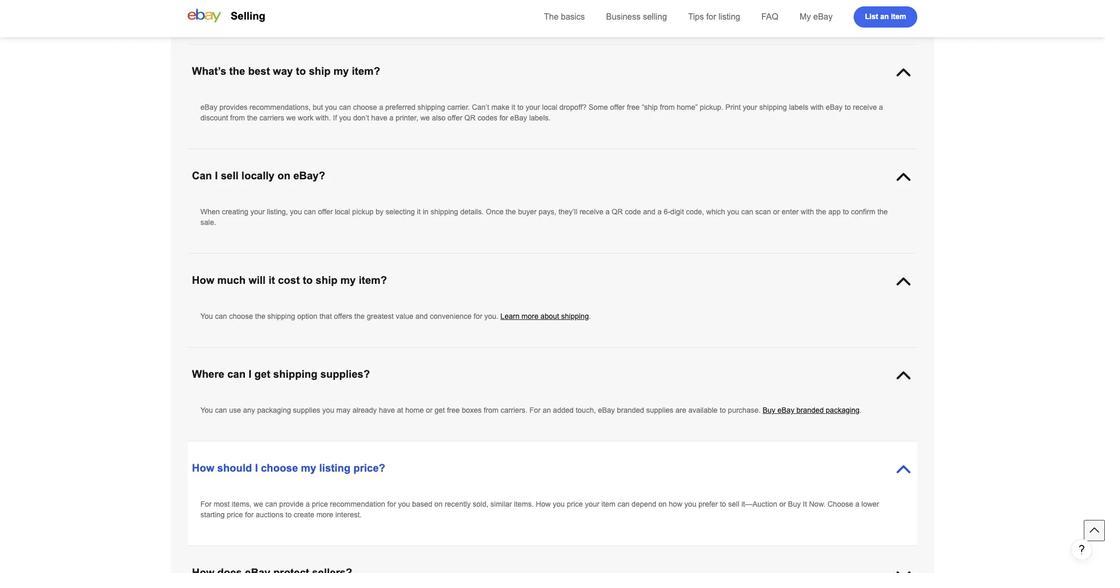 Task type: vqa. For each thing, say whether or not it's contained in the screenshot.
the leftmost on
yes



Task type: locate. For each thing, give the bounding box(es) containing it.
0 vertical spatial and
[[644, 208, 656, 216]]

0 horizontal spatial item
[[602, 500, 616, 508]]

0 horizontal spatial more
[[317, 511, 334, 519]]

you right items. at the left of page
[[553, 500, 565, 508]]

sell left it—auction
[[729, 500, 740, 508]]

0 vertical spatial with
[[811, 103, 824, 111]]

it right make
[[512, 103, 516, 111]]

it left in
[[417, 208, 421, 216]]

ebay
[[814, 12, 833, 21], [201, 103, 218, 111], [826, 103, 843, 111], [511, 114, 528, 122], [598, 406, 615, 414], [778, 406, 795, 414]]

for down items,
[[245, 511, 254, 519]]

1 horizontal spatial more
[[522, 312, 539, 321]]

1 vertical spatial listing
[[319, 462, 351, 474]]

but
[[313, 103, 323, 111]]

cost right the will at top
[[278, 274, 300, 286]]

offer down carrier. on the left top of the page
[[448, 114, 463, 122]]

free inside ebay provides recommendations, but you can choose a preferred shipping carrier. can't make it to your local dropoff? some offer free "ship from home" pickup. print your shipping labels with ebay to receive a discount from the carriers we work with. if you don't have a printer, we also offer qr codes for ebay labels.
[[627, 103, 640, 111]]

codes
[[478, 114, 498, 122]]

qr down can't
[[465, 114, 476, 122]]

sell
[[221, 170, 239, 182], [729, 500, 740, 508]]

confirm
[[852, 208, 876, 216]]

you
[[201, 312, 213, 321], [201, 406, 213, 414]]

price up create
[[312, 500, 328, 508]]

choose up provide
[[261, 462, 298, 474]]

for right 'tips'
[[707, 12, 717, 21]]

listing right 'tips'
[[719, 12, 741, 21]]

1 horizontal spatial supplies
[[647, 406, 674, 414]]

0 vertical spatial free
[[627, 103, 640, 111]]

my up offers
[[341, 274, 356, 286]]

local inside when creating your listing, you can offer local pickup by selecting it in shipping details. once the buyer pays, they'll receive a qr code and a 6-digit code, which you can scan or enter with the app to confirm the sale.
[[335, 208, 350, 216]]

2 horizontal spatial from
[[660, 103, 675, 111]]

1 vertical spatial local
[[335, 208, 350, 216]]

it inside when creating your listing, you can offer local pickup by selecting it in shipping details. once the buyer pays, they'll receive a qr code and a 6-digit code, which you can scan or enter with the app to confirm the sale.
[[417, 208, 421, 216]]

labels
[[790, 103, 809, 111]]

1 much from the top
[[217, 7, 246, 19]]

any
[[243, 406, 255, 414]]

code,
[[687, 208, 705, 216]]

i right "should"
[[255, 462, 258, 474]]

carriers.
[[501, 406, 528, 414]]

ebay left labels.
[[511, 114, 528, 122]]

buy left it
[[789, 500, 801, 508]]

0 vertical spatial qr
[[465, 114, 476, 122]]

1 vertical spatial from
[[230, 114, 245, 122]]

buy right purchase.
[[763, 406, 776, 414]]

1 horizontal spatial for
[[530, 406, 541, 414]]

you right listing,
[[290, 208, 302, 216]]

item? up greatest
[[359, 274, 387, 286]]

cost right does
[[286, 7, 308, 19]]

we left the work
[[286, 114, 296, 122]]

cost for does
[[286, 7, 308, 19]]

the left carriers
[[247, 114, 258, 122]]

0 vertical spatial item?
[[352, 65, 380, 77]]

sell?
[[324, 7, 348, 19]]

details.
[[461, 208, 484, 216]]

more left about
[[522, 312, 539, 321]]

your
[[526, 103, 540, 111], [743, 103, 758, 111], [251, 208, 265, 216], [585, 500, 600, 508]]

already
[[353, 406, 377, 414]]

faq link
[[762, 12, 779, 21]]

the right the confirm
[[878, 208, 889, 216]]

1 horizontal spatial packaging
[[826, 406, 860, 414]]

to up option
[[303, 274, 313, 286]]

have
[[372, 114, 388, 122], [379, 406, 395, 414]]

1 vertical spatial for
[[201, 500, 212, 508]]

how inside for most items, we can provide a price recommendation for you based on recently sold, similar items. how you price your item can depend on how you prefer to sell it—auction or buy it now. choose a lower starting price for auctions to create more interest.
[[536, 500, 551, 508]]

faq
[[762, 12, 779, 21]]

1 horizontal spatial sell
[[729, 500, 740, 508]]

0 vertical spatial more
[[522, 312, 539, 321]]

0 vertical spatial cost
[[286, 7, 308, 19]]

help, opens dialogs image
[[1077, 545, 1088, 555]]

0 vertical spatial much
[[217, 7, 246, 19]]

1 supplies from the left
[[293, 406, 321, 414]]

free left the "ship
[[627, 103, 640, 111]]

ship
[[309, 65, 331, 77], [316, 274, 338, 286]]

on left how
[[659, 500, 667, 508]]

when creating your listing, you can offer local pickup by selecting it in shipping details. once the buyer pays, they'll receive a qr code and a 6-digit code, which you can scan or enter with the app to confirm the sale.
[[201, 208, 889, 227]]

0 horizontal spatial qr
[[465, 114, 476, 122]]

selling
[[643, 12, 668, 21]]

with.
[[316, 114, 331, 122]]

1 vertical spatial more
[[317, 511, 334, 519]]

get
[[255, 368, 271, 380], [435, 406, 445, 414]]

we up auctions
[[254, 500, 263, 508]]

1 you from the top
[[201, 312, 213, 321]]

0 vertical spatial for
[[530, 406, 541, 414]]

create
[[294, 511, 315, 519]]

and right "code"
[[644, 208, 656, 216]]

now.
[[810, 500, 826, 508]]

from right boxes
[[484, 406, 499, 414]]

1 horizontal spatial i
[[249, 368, 252, 380]]

"ship
[[642, 103, 658, 111]]

0 vertical spatial receive
[[854, 103, 878, 111]]

if
[[333, 114, 337, 122]]

how much does it cost to sell?
[[192, 7, 348, 19]]

0 horizontal spatial choose
[[229, 312, 253, 321]]

0 horizontal spatial offer
[[318, 208, 333, 216]]

on
[[278, 170, 291, 182], [435, 500, 443, 508], [659, 500, 667, 508]]

1 vertical spatial qr
[[612, 208, 623, 216]]

0 vertical spatial i
[[215, 170, 218, 182]]

1 vertical spatial get
[[435, 406, 445, 414]]

convenience
[[430, 312, 472, 321]]

1 horizontal spatial local
[[543, 103, 558, 111]]

0 vertical spatial or
[[774, 208, 780, 216]]

much left does
[[217, 7, 246, 19]]

1 horizontal spatial and
[[644, 208, 656, 216]]

ship up that
[[316, 274, 338, 286]]

it
[[276, 7, 283, 19], [512, 103, 516, 111], [417, 208, 421, 216], [269, 274, 275, 286]]

0 horizontal spatial we
[[254, 500, 263, 508]]

ebay right purchase.
[[778, 406, 795, 414]]

2 vertical spatial choose
[[261, 462, 298, 474]]

1 branded from the left
[[617, 406, 645, 414]]

it inside ebay provides recommendations, but you can choose a preferred shipping carrier. can't make it to your local dropoff? some offer free "ship from home" pickup. print your shipping labels with ebay to receive a discount from the carriers we work with. if you don't have a printer, we also offer qr codes for ebay labels.
[[512, 103, 516, 111]]

2 vertical spatial i
[[255, 462, 258, 474]]

an
[[881, 12, 890, 20], [543, 406, 551, 414]]

an left the added
[[543, 406, 551, 414]]

item left depend
[[602, 500, 616, 508]]

choose
[[828, 500, 854, 508]]

or inside for most items, we can provide a price recommendation for you based on recently sold, similar items. how you price your item can depend on how you prefer to sell it—auction or buy it now. choose a lower starting price for auctions to create more interest.
[[780, 500, 787, 508]]

get right the home on the left of page
[[435, 406, 445, 414]]

or right the scan
[[774, 208, 780, 216]]

an right list
[[881, 12, 890, 20]]

the left best
[[229, 65, 245, 77]]

more right create
[[317, 511, 334, 519]]

much left the will at top
[[217, 274, 246, 286]]

0 vertical spatial sell
[[221, 170, 239, 182]]

my up 'if'
[[334, 65, 349, 77]]

how
[[192, 7, 215, 19], [192, 274, 215, 286], [192, 462, 215, 474], [536, 500, 551, 508]]

offer right some
[[611, 103, 625, 111]]

1 vertical spatial choose
[[229, 312, 253, 321]]

2 much from the top
[[217, 274, 246, 286]]

with right labels
[[811, 103, 824, 111]]

price
[[312, 500, 328, 508], [567, 500, 583, 508], [227, 511, 243, 519]]

greatest
[[367, 312, 394, 321]]

1 vertical spatial much
[[217, 274, 246, 286]]

1 vertical spatial cost
[[278, 274, 300, 286]]

1 horizontal spatial offer
[[448, 114, 463, 122]]

i right can on the top
[[215, 170, 218, 182]]

or
[[774, 208, 780, 216], [426, 406, 433, 414], [780, 500, 787, 508]]

supplies?
[[321, 368, 370, 380]]

1 vertical spatial with
[[801, 208, 815, 216]]

0 horizontal spatial listing
[[319, 462, 351, 474]]

1 vertical spatial an
[[543, 406, 551, 414]]

choose down the will at top
[[229, 312, 253, 321]]

recommendation
[[330, 500, 386, 508]]

0 vertical spatial choose
[[353, 103, 377, 111]]

items.
[[514, 500, 534, 508]]

0 vertical spatial offer
[[611, 103, 625, 111]]

from
[[660, 103, 675, 111], [230, 114, 245, 122], [484, 406, 499, 414]]

we left also
[[421, 114, 430, 122]]

for down make
[[500, 114, 509, 122]]

you for how
[[201, 312, 213, 321]]

can inside ebay provides recommendations, but you can choose a preferred shipping carrier. can't make it to your local dropoff? some offer free "ship from home" pickup. print your shipping labels with ebay to receive a discount from the carriers we work with. if you don't have a printer, we also offer qr codes for ebay labels.
[[339, 103, 351, 111]]

offer
[[611, 103, 625, 111], [448, 114, 463, 122], [318, 208, 333, 216]]

1 horizontal spatial branded
[[797, 406, 824, 414]]

tips for listing link
[[689, 12, 741, 21]]

you up 'if'
[[325, 103, 337, 111]]

can
[[192, 170, 212, 182]]

price right items. at the left of page
[[567, 500, 583, 508]]

pays,
[[539, 208, 557, 216]]

1 vertical spatial and
[[416, 312, 428, 321]]

1 horizontal spatial receive
[[854, 103, 878, 111]]

1 vertical spatial sell
[[729, 500, 740, 508]]

i up any
[[249, 368, 252, 380]]

2 vertical spatial from
[[484, 406, 499, 414]]

to
[[311, 7, 321, 19], [296, 65, 306, 77], [518, 103, 524, 111], [845, 103, 852, 111], [844, 208, 850, 216], [303, 274, 313, 286], [720, 406, 727, 414], [721, 500, 727, 508], [286, 511, 292, 519]]

to right make
[[518, 103, 524, 111]]

item right list
[[892, 12, 907, 20]]

receive
[[854, 103, 878, 111], [580, 208, 604, 216]]

scan
[[756, 208, 772, 216]]

have left at
[[379, 406, 395, 414]]

0 horizontal spatial sell
[[221, 170, 239, 182]]

get up any
[[255, 368, 271, 380]]

how for how much does it cost to sell?
[[192, 7, 215, 19]]

2 you from the top
[[201, 406, 213, 414]]

0 horizontal spatial local
[[335, 208, 350, 216]]

1 horizontal spatial free
[[627, 103, 640, 111]]

2 horizontal spatial on
[[659, 500, 667, 508]]

1 vertical spatial item?
[[359, 274, 387, 286]]

receive inside ebay provides recommendations, but you can choose a preferred shipping carrier. can't make it to your local dropoff? some offer free "ship from home" pickup. print your shipping labels with ebay to receive a discount from the carriers we work with. if you don't have a printer, we also offer qr codes for ebay labels.
[[854, 103, 878, 111]]

supplies left may
[[293, 406, 321, 414]]

1 vertical spatial free
[[447, 406, 460, 414]]

the
[[229, 65, 245, 77], [247, 114, 258, 122], [506, 208, 516, 216], [817, 208, 827, 216], [878, 208, 889, 216], [255, 312, 266, 321], [355, 312, 365, 321]]

0 vertical spatial have
[[372, 114, 388, 122]]

qr inside ebay provides recommendations, but you can choose a preferred shipping carrier. can't make it to your local dropoff? some offer free "ship from home" pickup. print your shipping labels with ebay to receive a discount from the carriers we work with. if you don't have a printer, we also offer qr codes for ebay labels.
[[465, 114, 476, 122]]

listing
[[719, 12, 741, 21], [319, 462, 351, 474]]

you left based
[[398, 500, 410, 508]]

1 horizontal spatial buy
[[789, 500, 801, 508]]

you left may
[[323, 406, 335, 414]]

2 supplies from the left
[[647, 406, 674, 414]]

1 horizontal spatial an
[[881, 12, 890, 20]]

similar
[[491, 500, 512, 508]]

2 horizontal spatial i
[[255, 462, 258, 474]]

an inside 'link'
[[881, 12, 890, 20]]

from down provides
[[230, 114, 245, 122]]

for up the starting
[[201, 500, 212, 508]]

0 horizontal spatial .
[[589, 312, 591, 321]]

0 vertical spatial listing
[[719, 12, 741, 21]]

to inside when creating your listing, you can offer local pickup by selecting it in shipping details. once the buyer pays, they'll receive a qr code and a 6-digit code, which you can scan or enter with the app to confirm the sale.
[[844, 208, 850, 216]]

listing left price?
[[319, 462, 351, 474]]

to right way
[[296, 65, 306, 77]]

item? up don't
[[352, 65, 380, 77]]

0 horizontal spatial supplies
[[293, 406, 321, 414]]

price down items,
[[227, 511, 243, 519]]

shipping
[[418, 103, 446, 111], [760, 103, 788, 111], [431, 208, 459, 216], [268, 312, 295, 321], [562, 312, 589, 321], [274, 368, 318, 380]]

my ebay
[[800, 12, 833, 21]]

0 vertical spatial .
[[589, 312, 591, 321]]

at
[[397, 406, 404, 414]]

on right based
[[435, 500, 443, 508]]

with
[[811, 103, 824, 111], [801, 208, 815, 216]]

available
[[689, 406, 718, 414]]

0 horizontal spatial get
[[255, 368, 271, 380]]

with right enter
[[801, 208, 815, 216]]

local
[[543, 103, 558, 111], [335, 208, 350, 216]]

0 horizontal spatial and
[[416, 312, 428, 321]]

local left pickup
[[335, 208, 350, 216]]

learn more about shipping link
[[501, 312, 589, 321]]

1 horizontal spatial price
[[312, 500, 328, 508]]

0 horizontal spatial packaging
[[257, 406, 291, 414]]

0 horizontal spatial branded
[[617, 406, 645, 414]]

1 horizontal spatial choose
[[261, 462, 298, 474]]

buy
[[763, 406, 776, 414], [789, 500, 801, 508]]

to right the app
[[844, 208, 850, 216]]

on left "ebay?"
[[278, 170, 291, 182]]

code
[[625, 208, 642, 216]]

2 horizontal spatial choose
[[353, 103, 377, 111]]

0 vertical spatial item
[[892, 12, 907, 20]]

1 vertical spatial buy
[[789, 500, 801, 508]]

shipping left option
[[268, 312, 295, 321]]

1 vertical spatial i
[[249, 368, 252, 380]]

1 horizontal spatial item
[[892, 12, 907, 20]]

shipping right in
[[431, 208, 459, 216]]

your left depend
[[585, 500, 600, 508]]

also
[[432, 114, 446, 122]]

the right offers
[[355, 312, 365, 321]]

item?
[[352, 65, 380, 77], [359, 274, 387, 286]]

basics
[[561, 12, 585, 21]]

from right the "ship
[[660, 103, 675, 111]]

recommendations,
[[250, 103, 311, 111]]

ebay up discount
[[201, 103, 218, 111]]

it—auction
[[742, 500, 778, 508]]

free
[[627, 103, 640, 111], [447, 406, 460, 414]]

my up provide
[[301, 462, 317, 474]]

free left boxes
[[447, 406, 460, 414]]

1 vertical spatial you
[[201, 406, 213, 414]]

buy inside for most items, we can provide a price recommendation for you based on recently sold, similar items. how you price your item can depend on how you prefer to sell it—auction or buy it now. choose a lower starting price for auctions to create more interest.
[[789, 500, 801, 508]]

local inside ebay provides recommendations, but you can choose a preferred shipping carrier. can't make it to your local dropoff? some offer free "ship from home" pickup. print your shipping labels with ebay to receive a discount from the carriers we work with. if you don't have a printer, we also offer qr codes for ebay labels.
[[543, 103, 558, 111]]

tips
[[689, 12, 704, 21]]

0 horizontal spatial an
[[543, 406, 551, 414]]

2 vertical spatial offer
[[318, 208, 333, 216]]

selling
[[231, 10, 266, 22]]

have right don't
[[372, 114, 388, 122]]

0 vertical spatial my
[[334, 65, 349, 77]]

0 horizontal spatial for
[[201, 500, 212, 508]]

some
[[589, 103, 609, 111]]

1 vertical spatial .
[[860, 406, 862, 414]]

1 vertical spatial my
[[341, 274, 356, 286]]

0 vertical spatial an
[[881, 12, 890, 20]]

how much will it cost to ship my item?
[[192, 274, 387, 286]]

or left it
[[780, 500, 787, 508]]

2 vertical spatial or
[[780, 500, 787, 508]]

i for can
[[249, 368, 252, 380]]

how for how should i choose my listing price?
[[192, 462, 215, 474]]

and right value
[[416, 312, 428, 321]]

0 vertical spatial local
[[543, 103, 558, 111]]

the right the once
[[506, 208, 516, 216]]

0 vertical spatial you
[[201, 312, 213, 321]]

1 vertical spatial offer
[[448, 114, 463, 122]]

sell right can on the top
[[221, 170, 239, 182]]

where can i get shipping supplies?
[[192, 368, 370, 380]]

choose up don't
[[353, 103, 377, 111]]



Task type: describe. For each thing, give the bounding box(es) containing it.
to right labels
[[845, 103, 852, 111]]

enter
[[782, 208, 799, 216]]

home"
[[677, 103, 698, 111]]

cost for will
[[278, 274, 300, 286]]

1 vertical spatial or
[[426, 406, 433, 414]]

you can choose the shipping option that offers the greatest value and convenience for you. learn more about shipping .
[[201, 312, 591, 321]]

the inside ebay provides recommendations, but you can choose a preferred shipping carrier. can't make it to your local dropoff? some offer free "ship from home" pickup. print your shipping labels with ebay to receive a discount from the carriers we work with. if you don't have a printer, we also offer qr codes for ebay labels.
[[247, 114, 258, 122]]

ebay right labels
[[826, 103, 843, 111]]

the
[[544, 12, 559, 21]]

you right how
[[685, 500, 697, 508]]

carriers
[[260, 114, 284, 122]]

your up labels.
[[526, 103, 540, 111]]

0 vertical spatial get
[[255, 368, 271, 380]]

listing,
[[267, 208, 288, 216]]

1 horizontal spatial from
[[484, 406, 499, 414]]

prefer
[[699, 500, 718, 508]]

purchase.
[[729, 406, 761, 414]]

pickup.
[[700, 103, 724, 111]]

what's the best way to ship my item?
[[192, 65, 380, 77]]

value
[[396, 312, 414, 321]]

1 horizontal spatial get
[[435, 406, 445, 414]]

you.
[[485, 312, 499, 321]]

about
[[541, 312, 560, 321]]

discount
[[201, 114, 228, 122]]

more inside for most items, we can provide a price recommendation for you based on recently sold, similar items. how you price your item can depend on how you prefer to sell it—auction or buy it now. choose a lower starting price for auctions to create more interest.
[[317, 511, 334, 519]]

they'll
[[559, 208, 578, 216]]

2 horizontal spatial offer
[[611, 103, 625, 111]]

0 horizontal spatial on
[[278, 170, 291, 182]]

how for how much will it cost to ship my item?
[[192, 274, 215, 286]]

shipping right about
[[562, 312, 589, 321]]

for inside for most items, we can provide a price recommendation for you based on recently sold, similar items. how you price your item can depend on how you prefer to sell it—auction or buy it now. choose a lower starting price for auctions to create more interest.
[[201, 500, 212, 508]]

you right 'if'
[[339, 114, 351, 122]]

learn
[[501, 312, 520, 321]]

offers
[[334, 312, 353, 321]]

0 horizontal spatial i
[[215, 170, 218, 182]]

for inside ebay provides recommendations, but you can choose a preferred shipping carrier. can't make it to your local dropoff? some offer free "ship from home" pickup. print your shipping labels with ebay to receive a discount from the carriers we work with. if you don't have a printer, we also offer qr codes for ebay labels.
[[500, 114, 509, 122]]

should
[[217, 462, 252, 474]]

your inside when creating your listing, you can offer local pickup by selecting it in shipping details. once the buyer pays, they'll receive a qr code and a 6-digit code, which you can scan or enter with the app to confirm the sale.
[[251, 208, 265, 216]]

business
[[607, 12, 641, 21]]

in
[[423, 208, 429, 216]]

creating
[[222, 208, 249, 216]]

and inside when creating your listing, you can offer local pickup by selecting it in shipping details. once the buyer pays, they'll receive a qr code and a 6-digit code, which you can scan or enter with the app to confirm the sale.
[[644, 208, 656, 216]]

depend
[[632, 500, 657, 508]]

use
[[229, 406, 241, 414]]

much for does
[[217, 7, 246, 19]]

buyer
[[518, 208, 537, 216]]

offer inside when creating your listing, you can offer local pickup by selecting it in shipping details. once the buyer pays, they'll receive a qr code and a 6-digit code, which you can scan or enter with the app to confirm the sale.
[[318, 208, 333, 216]]

your right the print
[[743, 103, 758, 111]]

are
[[676, 406, 687, 414]]

what's
[[192, 65, 227, 77]]

1 packaging from the left
[[257, 406, 291, 414]]

print
[[726, 103, 741, 111]]

it right the will at top
[[269, 274, 275, 286]]

6-
[[664, 208, 671, 216]]

shipping left supplies?
[[274, 368, 318, 380]]

for most items, we can provide a price recommendation for you based on recently sold, similar items. how you price your item can depend on how you prefer to sell it—auction or buy it now. choose a lower starting price for auctions to create more interest.
[[201, 500, 880, 519]]

provide
[[279, 500, 304, 508]]

i for should
[[255, 462, 258, 474]]

boxes
[[462, 406, 482, 414]]

work
[[298, 114, 314, 122]]

pickup
[[352, 208, 374, 216]]

receive inside when creating your listing, you can offer local pickup by selecting it in shipping details. once the buyer pays, they'll receive a qr code and a 6-digit code, which you can scan or enter with the app to confirm the sale.
[[580, 208, 604, 216]]

by
[[376, 208, 384, 216]]

will
[[249, 274, 266, 286]]

business selling
[[607, 12, 668, 21]]

1 horizontal spatial we
[[286, 114, 296, 122]]

or inside when creating your listing, you can offer local pickup by selecting it in shipping details. once the buyer pays, they'll receive a qr code and a 6-digit code, which you can scan or enter with the app to confirm the sale.
[[774, 208, 780, 216]]

the basics link
[[544, 12, 585, 21]]

the basics
[[544, 12, 585, 21]]

0 vertical spatial ship
[[309, 65, 331, 77]]

that
[[320, 312, 332, 321]]

to right available
[[720, 406, 727, 414]]

my ebay link
[[800, 12, 833, 21]]

1 horizontal spatial .
[[860, 406, 862, 414]]

can i sell locally on ebay?
[[192, 170, 325, 182]]

we inside for most items, we can provide a price recommendation for you based on recently sold, similar items. how you price your item can depend on how you prefer to sell it—auction or buy it now. choose a lower starting price for auctions to create more interest.
[[254, 500, 263, 508]]

it right does
[[276, 7, 283, 19]]

0 vertical spatial from
[[660, 103, 675, 111]]

to down provide
[[286, 511, 292, 519]]

choose inside ebay provides recommendations, but you can choose a preferred shipping carrier. can't make it to your local dropoff? some offer free "ship from home" pickup. print your shipping labels with ebay to receive a discount from the carriers we work with. if you don't have a printer, we also offer qr codes for ebay labels.
[[353, 103, 377, 111]]

shipping up also
[[418, 103, 446, 111]]

your inside for most items, we can provide a price recommendation for you based on recently sold, similar items. how you price your item can depend on how you prefer to sell it—auction or buy it now. choose a lower starting price for auctions to create more interest.
[[585, 500, 600, 508]]

preferred
[[386, 103, 416, 111]]

make
[[492, 103, 510, 111]]

based
[[412, 500, 433, 508]]

1 horizontal spatial on
[[435, 500, 443, 508]]

provides
[[220, 103, 248, 111]]

2 horizontal spatial price
[[567, 500, 583, 508]]

1 vertical spatial ship
[[316, 274, 338, 286]]

most
[[214, 500, 230, 508]]

ebay right the touch,
[[598, 406, 615, 414]]

best
[[248, 65, 270, 77]]

you right the which at the top of the page
[[728, 208, 740, 216]]

sell inside for most items, we can provide a price recommendation for you based on recently sold, similar items. how you price your item can depend on how you prefer to sell it—auction or buy it now. choose a lower starting price for auctions to create more interest.
[[729, 500, 740, 508]]

item inside 'link'
[[892, 12, 907, 20]]

way
[[273, 65, 293, 77]]

0 horizontal spatial buy
[[763, 406, 776, 414]]

1 vertical spatial have
[[379, 406, 395, 414]]

price?
[[354, 462, 386, 474]]

qr inside when creating your listing, you can offer local pickup by selecting it in shipping details. once the buyer pays, they'll receive a qr code and a 6-digit code, which you can scan or enter with the app to confirm the sale.
[[612, 208, 623, 216]]

item inside for most items, we can provide a price recommendation for you based on recently sold, similar items. how you price your item can depend on how you prefer to sell it—auction or buy it now. choose a lower starting price for auctions to create more interest.
[[602, 500, 616, 508]]

ebay?
[[294, 170, 325, 182]]

you for where
[[201, 406, 213, 414]]

lower
[[862, 500, 880, 508]]

list
[[866, 12, 879, 20]]

to left sell?
[[311, 7, 321, 19]]

buy ebay branded packaging link
[[763, 406, 860, 414]]

don't
[[353, 114, 369, 122]]

how
[[669, 500, 683, 508]]

can't
[[472, 103, 490, 111]]

for left you.
[[474, 312, 483, 321]]

to right prefer
[[721, 500, 727, 508]]

the down the will at top
[[255, 312, 266, 321]]

0 horizontal spatial price
[[227, 511, 243, 519]]

2 packaging from the left
[[826, 406, 860, 414]]

where
[[192, 368, 225, 380]]

tips for listing
[[689, 12, 741, 21]]

shipping inside when creating your listing, you can offer local pickup by selecting it in shipping details. once the buyer pays, they'll receive a qr code and a 6-digit code, which you can scan or enter with the app to confirm the sale.
[[431, 208, 459, 216]]

locally
[[242, 170, 275, 182]]

added
[[553, 406, 574, 414]]

interest.
[[336, 511, 362, 519]]

2 vertical spatial my
[[301, 462, 317, 474]]

2 horizontal spatial we
[[421, 114, 430, 122]]

you can use any packaging supplies you may already have at home or get free boxes from carriers. for an added touch, ebay branded supplies are available to purchase. buy ebay branded packaging .
[[201, 406, 862, 414]]

ebay right my
[[814, 12, 833, 21]]

does
[[249, 7, 274, 19]]

0 horizontal spatial from
[[230, 114, 245, 122]]

with inside when creating your listing, you can offer local pickup by selecting it in shipping details. once the buyer pays, they'll receive a qr code and a 6-digit code, which you can scan or enter with the app to confirm the sale.
[[801, 208, 815, 216]]

shipping left labels
[[760, 103, 788, 111]]

much for will
[[217, 274, 246, 286]]

printer,
[[396, 114, 419, 122]]

for left based
[[388, 500, 396, 508]]

with inside ebay provides recommendations, but you can choose a preferred shipping carrier. can't make it to your local dropoff? some offer free "ship from home" pickup. print your shipping labels with ebay to receive a discount from the carriers we work with. if you don't have a printer, we also offer qr codes for ebay labels.
[[811, 103, 824, 111]]

2 branded from the left
[[797, 406, 824, 414]]

app
[[829, 208, 841, 216]]

recently
[[445, 500, 471, 508]]

selecting
[[386, 208, 415, 216]]

the left the app
[[817, 208, 827, 216]]

my
[[800, 12, 812, 21]]

list an item
[[866, 12, 907, 20]]

starting
[[201, 511, 225, 519]]

dropoff?
[[560, 103, 587, 111]]

have inside ebay provides recommendations, but you can choose a preferred shipping carrier. can't make it to your local dropoff? some offer free "ship from home" pickup. print your shipping labels with ebay to receive a discount from the carriers we work with. if you don't have a printer, we also offer qr codes for ebay labels.
[[372, 114, 388, 122]]

business selling link
[[607, 12, 668, 21]]

how should i choose my listing price?
[[192, 462, 386, 474]]

ebay provides recommendations, but you can choose a preferred shipping carrier. can't make it to your local dropoff? some offer free "ship from home" pickup. print your shipping labels with ebay to receive a discount from the carriers we work with. if you don't have a printer, we also offer qr codes for ebay labels.
[[201, 103, 884, 122]]

auctions
[[256, 511, 284, 519]]

0 horizontal spatial free
[[447, 406, 460, 414]]

once
[[486, 208, 504, 216]]



